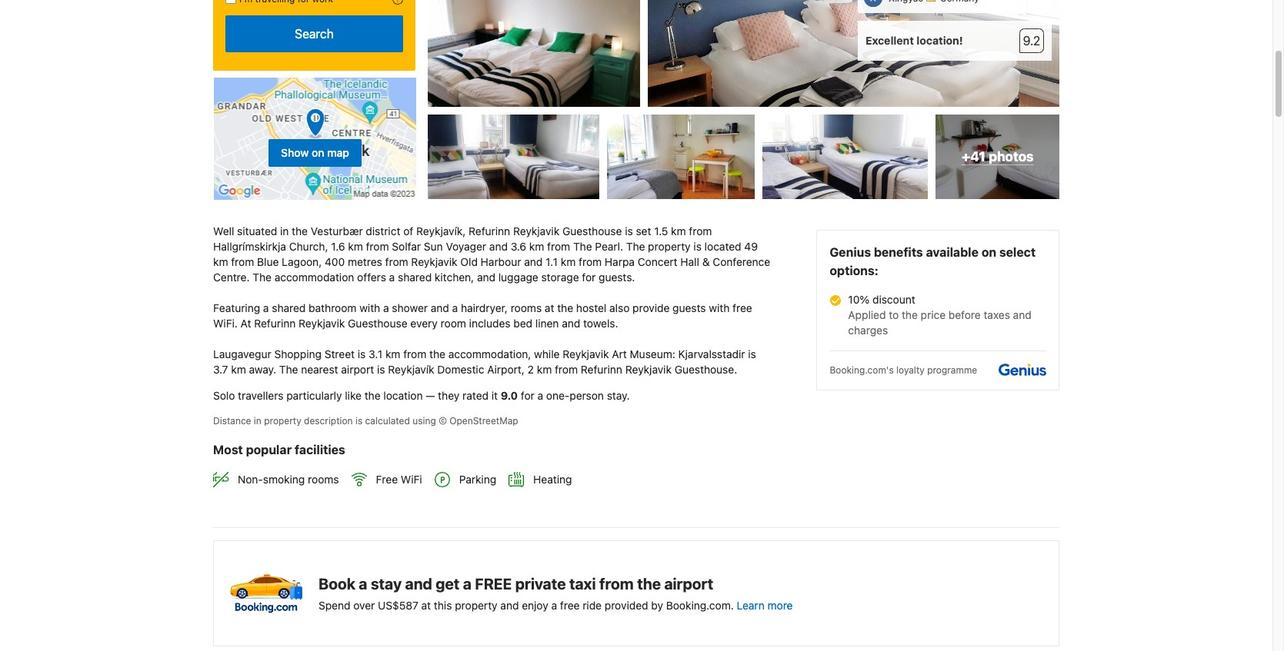 Task type: locate. For each thing, give the bounding box(es) containing it.
before
[[949, 309, 981, 322]]

km right the 3.1 at bottom
[[386, 348, 401, 361]]

centre.
[[213, 271, 250, 284]]

location
[[384, 389, 423, 403]]

rooms down facilities
[[308, 474, 339, 487]]

from down "pearl."
[[579, 256, 602, 269]]

0 vertical spatial in
[[280, 225, 289, 238]]

0 vertical spatial on
[[312, 146, 324, 159]]

concert
[[638, 256, 678, 269]]

pearl.
[[595, 240, 623, 253]]

for
[[582, 271, 596, 284], [521, 389, 535, 403]]

0 horizontal spatial on
[[312, 146, 324, 159]]

0 horizontal spatial shared
[[272, 302, 306, 315]]

0 horizontal spatial with
[[360, 302, 380, 315]]

map
[[327, 146, 349, 159]]

on
[[312, 146, 324, 159], [982, 246, 997, 259]]

in
[[280, 225, 289, 238], [254, 416, 262, 427]]

for right 9.0
[[521, 389, 535, 403]]

the left "pearl."
[[573, 240, 592, 253]]

photos
[[989, 149, 1034, 165]]

the down the set
[[626, 240, 645, 253]]

1 vertical spatial airport
[[664, 576, 714, 594]]

0 horizontal spatial for
[[521, 389, 535, 403]]

a up room
[[452, 302, 458, 315]]

free
[[475, 576, 512, 594]]

9.2
[[1023, 34, 1041, 48]]

street
[[325, 348, 355, 361]]

facilities
[[295, 443, 345, 457]]

non-smoking rooms
[[238, 474, 339, 487]]

km
[[671, 225, 686, 238], [348, 240, 363, 253], [529, 240, 544, 253], [213, 256, 228, 269], [561, 256, 576, 269], [386, 348, 401, 361], [231, 363, 246, 376], [537, 363, 552, 376]]

1 vertical spatial free
[[560, 600, 580, 613]]

1 horizontal spatial on
[[982, 246, 997, 259]]

guesthouse up the 3.1 at bottom
[[348, 317, 408, 330]]

of
[[403, 225, 413, 238]]

guesthouse up "pearl."
[[563, 225, 622, 238]]

0 vertical spatial for
[[582, 271, 596, 284]]

and right taxes on the right of page
[[1013, 309, 1032, 322]]

airport inside well situated in the vesturbær district of reykjavík, refurinn reykjavik guesthouse is set 1.5 km from hallgrímskirkja church, 1.6 km from solfar sun voyager and 3.6 km from the pearl. the property is located 49 km from blue lagoon, 400 metres from reykjavik old harbour and 1.1 km from harpa concert hall & conference centre. the accommodation offers a shared kitchen, and luggage storage for guests. featuring a shared bathroom with a shower and a hairdryer, rooms at the hostel also provide guests with free wifi. at refurinn reykjavik guesthouse every room includes bed linen and towels. laugavegur shopping street is 3.1 km from the accommodation, while reykjavik art museum: kjarvalsstadir is 3.7 km away. the nearest airport is reykjavík domestic airport, 2 km from refurinn reykjavik guesthouse.
[[341, 363, 374, 376]]

1 vertical spatial shared
[[272, 302, 306, 315]]

free left 'ride'
[[560, 600, 580, 613]]

1 vertical spatial guesthouse
[[348, 317, 408, 330]]

select
[[1000, 246, 1036, 259]]

hall
[[681, 256, 699, 269]]

applied
[[848, 309, 886, 322]]

1 vertical spatial on
[[982, 246, 997, 259]]

is
[[625, 225, 633, 238], [694, 240, 702, 253], [358, 348, 366, 361], [748, 348, 756, 361], [377, 363, 385, 376], [356, 416, 363, 427]]

search section
[[207, 0, 422, 201]]

on left select at right
[[982, 246, 997, 259]]

guesthouse.
[[675, 363, 737, 376]]

free down the "conference"
[[733, 302, 752, 315]]

on inside the genius benefits available on select options:
[[982, 246, 997, 259]]

a right enjoy
[[551, 600, 557, 613]]

voyager
[[446, 240, 486, 253]]

&
[[702, 256, 710, 269]]

at inside well situated in the vesturbær district of reykjavík, refurinn reykjavik guesthouse is set 1.5 km from hallgrímskirkja church, 1.6 km from solfar sun voyager and 3.6 km from the pearl. the property is located 49 km from blue lagoon, 400 metres from reykjavik old harbour and 1.1 km from harpa concert hall & conference centre. the accommodation offers a shared kitchen, and luggage storage for guests. featuring a shared bathroom with a shower and a hairdryer, rooms at the hostel also provide guests with free wifi. at refurinn reykjavik guesthouse every room includes bed linen and towels. laugavegur shopping street is 3.1 km from the accommodation, while reykjavik art museum: kjarvalsstadir is 3.7 km away. the nearest airport is reykjavík domestic airport, 2 km from refurinn reykjavik guesthouse.
[[545, 302, 554, 315]]

openstreetmap
[[450, 416, 518, 427]]

on left map
[[312, 146, 324, 159]]

the right to
[[902, 309, 918, 322]]

at up linen
[[545, 302, 554, 315]]

is down the 3.1 at bottom
[[377, 363, 385, 376]]

also
[[610, 302, 630, 315]]

2 horizontal spatial property
[[648, 240, 691, 253]]

and right linen
[[562, 317, 580, 330]]

at left this
[[421, 600, 431, 613]]

3.6
[[511, 240, 526, 253]]

0 vertical spatial shared
[[398, 271, 432, 284]]

from up provided
[[599, 576, 634, 594]]

the up the domestic
[[429, 348, 446, 361]]

rooms inside well situated in the vesturbær district of reykjavík, refurinn reykjavik guesthouse is set 1.5 km from hallgrímskirkja church, 1.6 km from solfar sun voyager and 3.6 km from the pearl. the property is located 49 km from blue lagoon, 400 metres from reykjavik old harbour and 1.1 km from harpa concert hall & conference centre. the accommodation offers a shared kitchen, and luggage storage for guests. featuring a shared bathroom with a shower and a hairdryer, rooms at the hostel also provide guests with free wifi. at refurinn reykjavik guesthouse every room includes bed linen and towels. laugavegur shopping street is 3.1 km from the accommodation, while reykjavik art museum: kjarvalsstadir is 3.7 km away. the nearest airport is reykjavík domestic airport, 2 km from refurinn reykjavik guesthouse.
[[511, 302, 542, 315]]

2 horizontal spatial refurinn
[[581, 363, 623, 376]]

located
[[705, 240, 742, 253]]

km up centre.
[[213, 256, 228, 269]]

1 horizontal spatial airport
[[664, 576, 714, 594]]

km right 1.6 at left top
[[348, 240, 363, 253]]

a left one-
[[538, 389, 543, 403]]

wifi
[[401, 474, 422, 487]]

airport down the 3.1 at bottom
[[341, 363, 374, 376]]

from down the solfar
[[385, 256, 408, 269]]

booking.com's
[[830, 365, 894, 376]]

for inside well situated in the vesturbær district of reykjavík, refurinn reykjavik guesthouse is set 1.5 km from hallgrímskirkja church, 1.6 km from solfar sun voyager and 3.6 km from the pearl. the property is located 49 km from blue lagoon, 400 metres from reykjavik old harbour and 1.1 km from harpa concert hall & conference centre. the accommodation offers a shared kitchen, and luggage storage for guests. featuring a shared bathroom with a shower and a hairdryer, rooms at the hostel also provide guests with free wifi. at refurinn reykjavik guesthouse every room includes bed linen and towels. laugavegur shopping street is 3.1 km from the accommodation, while reykjavik art museum: kjarvalsstadir is 3.7 km away. the nearest airport is reykjavík domestic airport, 2 km from refurinn reykjavik guesthouse.
[[582, 271, 596, 284]]

excellent location!
[[866, 34, 963, 47]]

at
[[241, 317, 251, 330]]

in right situated
[[280, 225, 289, 238]]

the down blue at the left
[[253, 271, 272, 284]]

2
[[528, 363, 534, 376]]

2 vertical spatial property
[[455, 600, 498, 613]]

and up harbour
[[489, 240, 508, 253]]

learn
[[737, 600, 765, 613]]

refurinn down "art"
[[581, 363, 623, 376]]

0 vertical spatial at
[[545, 302, 554, 315]]

benefits
[[874, 246, 923, 259]]

is up hall
[[694, 240, 702, 253]]

at
[[545, 302, 554, 315], [421, 600, 431, 613]]

rooms up bed
[[511, 302, 542, 315]]

1 horizontal spatial for
[[582, 271, 596, 284]]

airport
[[341, 363, 374, 376], [664, 576, 714, 594]]

from up located
[[689, 225, 712, 238]]

one-
[[546, 389, 570, 403]]

0 vertical spatial property
[[648, 240, 691, 253]]

1 horizontal spatial shared
[[398, 271, 432, 284]]

search
[[295, 27, 334, 41]]

set
[[636, 225, 651, 238]]

offers
[[357, 271, 386, 284]]

show on map button
[[213, 77, 417, 201], [269, 139, 362, 167]]

from
[[689, 225, 712, 238], [366, 240, 389, 253], [547, 240, 570, 253], [231, 256, 254, 269], [385, 256, 408, 269], [579, 256, 602, 269], [403, 348, 427, 361], [555, 363, 578, 376], [599, 576, 634, 594]]

includes
[[469, 317, 511, 330]]

+41 photos link
[[936, 115, 1060, 199]]

church,
[[289, 240, 328, 253]]

1 vertical spatial refurinn
[[254, 317, 296, 330]]

property up the most popular facilities
[[264, 416, 301, 427]]

the
[[292, 225, 308, 238], [557, 302, 573, 315], [902, 309, 918, 322], [429, 348, 446, 361], [365, 389, 381, 403], [637, 576, 661, 594]]

0 vertical spatial refurinn
[[469, 225, 510, 238]]

1 horizontal spatial in
[[280, 225, 289, 238]]

metres
[[348, 256, 382, 269]]

0 vertical spatial free
[[733, 302, 752, 315]]

the up "by" at bottom right
[[637, 576, 661, 594]]

2 with from the left
[[709, 302, 730, 315]]

1 vertical spatial for
[[521, 389, 535, 403]]

km down laugavegur
[[231, 363, 246, 376]]

1 horizontal spatial at
[[545, 302, 554, 315]]

with down offers on the top left of page
[[360, 302, 380, 315]]

well
[[213, 225, 234, 238]]

‎us$587‏
[[378, 600, 419, 613]]

0 horizontal spatial free
[[560, 600, 580, 613]]

distance
[[213, 416, 251, 427]]

shared down accommodation
[[272, 302, 306, 315]]

room
[[441, 317, 466, 330]]

0 vertical spatial guesthouse
[[563, 225, 622, 238]]

0 horizontal spatial in
[[254, 416, 262, 427]]

excellent
[[866, 34, 914, 47]]

1 horizontal spatial rooms
[[511, 302, 542, 315]]

1 vertical spatial rooms
[[308, 474, 339, 487]]

0 horizontal spatial rooms
[[308, 474, 339, 487]]

km right 3.6
[[529, 240, 544, 253]]

lagoon,
[[282, 256, 322, 269]]

property down 1.5
[[648, 240, 691, 253]]

rated
[[463, 389, 489, 403]]

property down free
[[455, 600, 498, 613]]

1 horizontal spatial property
[[455, 600, 498, 613]]

shared up shower at the left top
[[398, 271, 432, 284]]

on inside search section
[[312, 146, 324, 159]]

wifi.
[[213, 317, 238, 330]]

reykjavik
[[513, 225, 560, 238], [411, 256, 458, 269], [299, 317, 345, 330], [563, 348, 609, 361], [625, 363, 672, 376]]

a right offers on the top left of page
[[389, 271, 395, 284]]

49
[[744, 240, 758, 253]]

guests
[[673, 302, 706, 315]]

0 horizontal spatial airport
[[341, 363, 374, 376]]

is left the 3.1 at bottom
[[358, 348, 366, 361]]

non-
[[238, 474, 263, 487]]

guesthouse
[[563, 225, 622, 238], [348, 317, 408, 330]]

the
[[573, 240, 592, 253], [626, 240, 645, 253], [253, 271, 272, 284], [279, 363, 298, 376]]

popular
[[246, 443, 292, 457]]

bed
[[514, 317, 533, 330]]

from down hallgrímskirkja at the left top of page
[[231, 256, 254, 269]]

1 vertical spatial at
[[421, 600, 431, 613]]

in right distance
[[254, 416, 262, 427]]

and inside 10% discount applied to the price before taxes and charges
[[1013, 309, 1032, 322]]

km right 1.5
[[671, 225, 686, 238]]

with right guests
[[709, 302, 730, 315]]

3.7
[[213, 363, 228, 376]]

1 horizontal spatial free
[[733, 302, 752, 315]]

km right 2
[[537, 363, 552, 376]]

refurinn up voyager
[[469, 225, 510, 238]]

for left guests.
[[582, 271, 596, 284]]

price
[[921, 309, 946, 322]]

0 vertical spatial airport
[[341, 363, 374, 376]]

1 horizontal spatial with
[[709, 302, 730, 315]]

hostel
[[576, 302, 607, 315]]

airport inside "book a stay and get a free private taxi from the airport spend over ‎us$587‏ at this property and enjoy a free ride provided by booking.com. learn more"
[[664, 576, 714, 594]]

free inside "book a stay and get a free private taxi from the airport spend over ‎us$587‏ at this property and enjoy a free ride provided by booking.com. learn more"
[[560, 600, 580, 613]]

parking
[[459, 474, 496, 487]]

refurinn right at
[[254, 317, 296, 330]]

towels.
[[583, 317, 618, 330]]

while
[[534, 348, 560, 361]]

1 vertical spatial property
[[264, 416, 301, 427]]

this
[[434, 600, 452, 613]]

free
[[733, 302, 752, 315], [560, 600, 580, 613]]

airport up 'booking.com.'
[[664, 576, 714, 594]]

from down district
[[366, 240, 389, 253]]

laugavegur
[[213, 348, 271, 361]]

taxi
[[569, 576, 596, 594]]

0 vertical spatial rooms
[[511, 302, 542, 315]]

0 horizontal spatial at
[[421, 600, 431, 613]]

solfar
[[392, 240, 421, 253]]

well situated in the vesturbær district of reykjavík, refurinn reykjavik guesthouse is set 1.5 km from hallgrímskirkja church, 1.6 km from solfar sun voyager and 3.6 km from the pearl. the property is located 49 km from blue lagoon, 400 metres from reykjavik old harbour and 1.1 km from harpa concert hall & conference centre. the accommodation offers a shared kitchen, and luggage storage for guests. featuring a shared bathroom with a shower and a hairdryer, rooms at the hostel also provide guests with free wifi. at refurinn reykjavik guesthouse every room includes bed linen and towels. laugavegur shopping street is 3.1 km from the accommodation, while reykjavik art museum: kjarvalsstadir is 3.7 km away. the nearest airport is reykjavík domestic airport, 2 km from refurinn reykjavik guesthouse.
[[213, 225, 773, 376]]



Task type: describe. For each thing, give the bounding box(es) containing it.
like
[[345, 389, 362, 403]]

1 vertical spatial in
[[254, 416, 262, 427]]

luggage
[[499, 271, 539, 284]]

over
[[353, 600, 375, 613]]

2 vertical spatial refurinn
[[581, 363, 623, 376]]

reykjavík
[[388, 363, 434, 376]]

smoking
[[263, 474, 305, 487]]

free inside well situated in the vesturbær district of reykjavík, refurinn reykjavik guesthouse is set 1.5 km from hallgrímskirkja church, 1.6 km from solfar sun voyager and 3.6 km from the pearl. the property is located 49 km from blue lagoon, 400 metres from reykjavik old harbour and 1.1 km from harpa concert hall & conference centre. the accommodation offers a shared kitchen, and luggage storage for guests. featuring a shared bathroom with a shower and a hairdryer, rooms at the hostel also provide guests with free wifi. at refurinn reykjavik guesthouse every room includes bed linen and towels. laugavegur shopping street is 3.1 km from the accommodation, while reykjavik art museum: kjarvalsstadir is 3.7 km away. the nearest airport is reykjavík domestic airport, 2 km from refurinn reykjavik guesthouse.
[[733, 302, 752, 315]]

conference
[[713, 256, 770, 269]]

discount
[[873, 293, 916, 306]]

provide
[[633, 302, 670, 315]]

from down the while
[[555, 363, 578, 376]]

0 horizontal spatial property
[[264, 416, 301, 427]]

to
[[889, 309, 899, 322]]

get
[[436, 576, 460, 594]]

harbour
[[481, 256, 521, 269]]

a right the get on the left bottom
[[463, 576, 472, 594]]

0 horizontal spatial guesthouse
[[348, 317, 408, 330]]

from inside "book a stay and get a free private taxi from the airport spend over ‎us$587‏ at this property and enjoy a free ride provided by booking.com. learn more"
[[599, 576, 634, 594]]

a up over
[[359, 576, 367, 594]]

more
[[768, 600, 793, 613]]

stay
[[371, 576, 402, 594]]

3.1
[[369, 348, 383, 361]]

the up linen
[[557, 302, 573, 315]]

situated
[[237, 225, 277, 238]]

they
[[438, 389, 460, 403]]

kjarvalsstadir
[[678, 348, 745, 361]]

reykjavík,
[[416, 225, 466, 238]]

private
[[515, 576, 566, 594]]

charges
[[848, 324, 888, 337]]

learn more button
[[737, 599, 793, 614]]

guests.
[[599, 271, 635, 284]]

property inside "book a stay and get a free private taxi from the airport spend over ‎us$587‏ at this property and enjoy a free ride provided by booking.com. learn more"
[[455, 600, 498, 613]]

in inside well situated in the vesturbær district of reykjavík, refurinn reykjavik guesthouse is set 1.5 km from hallgrímskirkja church, 1.6 km from solfar sun voyager and 3.6 km from the pearl. the property is located 49 km from blue lagoon, 400 metres from reykjavik old harbour and 1.1 km from harpa concert hall & conference centre. the accommodation offers a shared kitchen, and luggage storage for guests. featuring a shared bathroom with a shower and a hairdryer, rooms at the hostel also provide guests with free wifi. at refurinn reykjavik guesthouse every room includes bed linen and towels. laugavegur shopping street is 3.1 km from the accommodation, while reykjavik art museum: kjarvalsstadir is 3.7 km away. the nearest airport is reykjavík domestic airport, 2 km from refurinn reykjavik guesthouse.
[[280, 225, 289, 238]]

shopping
[[274, 348, 322, 361]]

provided
[[605, 600, 648, 613]]

9.0
[[501, 389, 518, 403]]

km right the 1.1
[[561, 256, 576, 269]]

is left the set
[[625, 225, 633, 238]]

10% discount applied to the price before taxes and charges
[[848, 293, 1032, 337]]

search button
[[225, 15, 403, 52]]

and up room
[[431, 302, 449, 315]]

blue
[[257, 256, 279, 269]]

—
[[426, 389, 435, 403]]

a left shower at the left top
[[383, 302, 389, 315]]

using
[[413, 416, 436, 427]]

featuring
[[213, 302, 260, 315]]

every
[[410, 317, 438, 330]]

the up church,
[[292, 225, 308, 238]]

and down harbour
[[477, 271, 496, 284]]

hallgrímskirkja
[[213, 240, 286, 253]]

reykjavik up 3.6
[[513, 225, 560, 238]]

museum:
[[630, 348, 676, 361]]

a right featuring
[[263, 302, 269, 315]]

at inside "book a stay and get a free private taxi from the airport spend over ‎us$587‏ at this property and enjoy a free ride provided by booking.com. learn more"
[[421, 600, 431, 613]]

most popular facilities
[[213, 443, 345, 457]]

the inside 10% discount applied to the price before taxes and charges
[[902, 309, 918, 322]]

property inside well situated in the vesturbær district of reykjavík, refurinn reykjavik guesthouse is set 1.5 km from hallgrímskirkja church, 1.6 km from solfar sun voyager and 3.6 km from the pearl. the property is located 49 km from blue lagoon, 400 metres from reykjavik old harbour and 1.1 km from harpa concert hall & conference centre. the accommodation offers a shared kitchen, and luggage storage for guests. featuring a shared bathroom with a shower and a hairdryer, rooms at the hostel also provide guests with free wifi. at refurinn reykjavik guesthouse every room includes bed linen and towels. laugavegur shopping street is 3.1 km from the accommodation, while reykjavik art museum: kjarvalsstadir is 3.7 km away. the nearest airport is reykjavík domestic airport, 2 km from refurinn reykjavik guesthouse.
[[648, 240, 691, 253]]

stay.
[[607, 389, 630, 403]]

is right kjarvalsstadir
[[748, 348, 756, 361]]

1 with from the left
[[360, 302, 380, 315]]

enjoy
[[522, 600, 548, 613]]

reykjavik left "art"
[[563, 348, 609, 361]]

kitchen,
[[435, 271, 474, 284]]

1 horizontal spatial guesthouse
[[563, 225, 622, 238]]

0 horizontal spatial refurinn
[[254, 317, 296, 330]]

reykjavik down bathroom
[[299, 317, 345, 330]]

if you select this option, we'll show you popular business travel features like breakfast, wifi and free parking. image
[[392, 0, 403, 5]]

the right like
[[365, 389, 381, 403]]

the down shopping
[[279, 363, 298, 376]]

is down like
[[356, 416, 363, 427]]

vesturbær
[[311, 225, 363, 238]]

calculated
[[365, 416, 410, 427]]

the inside "book a stay and get a free private taxi from the airport spend over ‎us$587‏ at this property and enjoy a free ride provided by booking.com. learn more"
[[637, 576, 661, 594]]

free wifi
[[376, 474, 422, 487]]

reykjavik down sun
[[411, 256, 458, 269]]

and left the 1.1
[[524, 256, 543, 269]]

bathroom
[[309, 302, 357, 315]]

heating
[[533, 474, 572, 487]]

from up the 1.1
[[547, 240, 570, 253]]

scored 9.2 element
[[1020, 29, 1044, 53]]

by
[[651, 600, 663, 613]]

particularly
[[286, 389, 342, 403]]

400
[[325, 256, 345, 269]]

distance in property description is calculated using © openstreetmap
[[213, 416, 518, 427]]

travellers
[[238, 389, 284, 403]]

1 horizontal spatial refurinn
[[469, 225, 510, 238]]

book a stay and get a free private taxi from the airport image
[[226, 554, 306, 634]]

show
[[281, 146, 309, 159]]

genius benefits available on select options:
[[830, 246, 1036, 278]]

reykjavik down museum:
[[625, 363, 672, 376]]

options:
[[830, 264, 879, 278]]

loyalty
[[897, 365, 925, 376]]

solo
[[213, 389, 235, 403]]

10%
[[848, 293, 870, 306]]

ride
[[583, 600, 602, 613]]

district
[[366, 225, 401, 238]]

description
[[304, 416, 353, 427]]

accommodation,
[[448, 348, 531, 361]]

accommodation
[[275, 271, 354, 284]]

solo travellers particularly like the location — they rated it 9.0 for a one-person stay.
[[213, 389, 630, 403]]

+41
[[962, 149, 986, 165]]

harpa
[[605, 256, 635, 269]]

if you select this option, we'll show you popular business travel features like breakfast, wifi and free parking. image
[[392, 0, 403, 5]]

©
[[439, 416, 447, 427]]

and left the get on the left bottom
[[405, 576, 432, 594]]

sun
[[424, 240, 443, 253]]

booking.com's loyalty programme
[[830, 365, 977, 376]]

from up reykjavík
[[403, 348, 427, 361]]

and left enjoy
[[501, 600, 519, 613]]

linen
[[535, 317, 559, 330]]

old
[[461, 256, 478, 269]]

1.6
[[331, 240, 345, 253]]

airport,
[[487, 363, 525, 376]]

hairdryer,
[[461, 302, 508, 315]]

domestic
[[437, 363, 484, 376]]

book a stay and get a free private taxi from the airport spend over ‎us$587‏ at this property and enjoy a free ride provided by booking.com. learn more
[[319, 576, 793, 613]]



Task type: vqa. For each thing, say whether or not it's contained in the screenshot.
WiFi
yes



